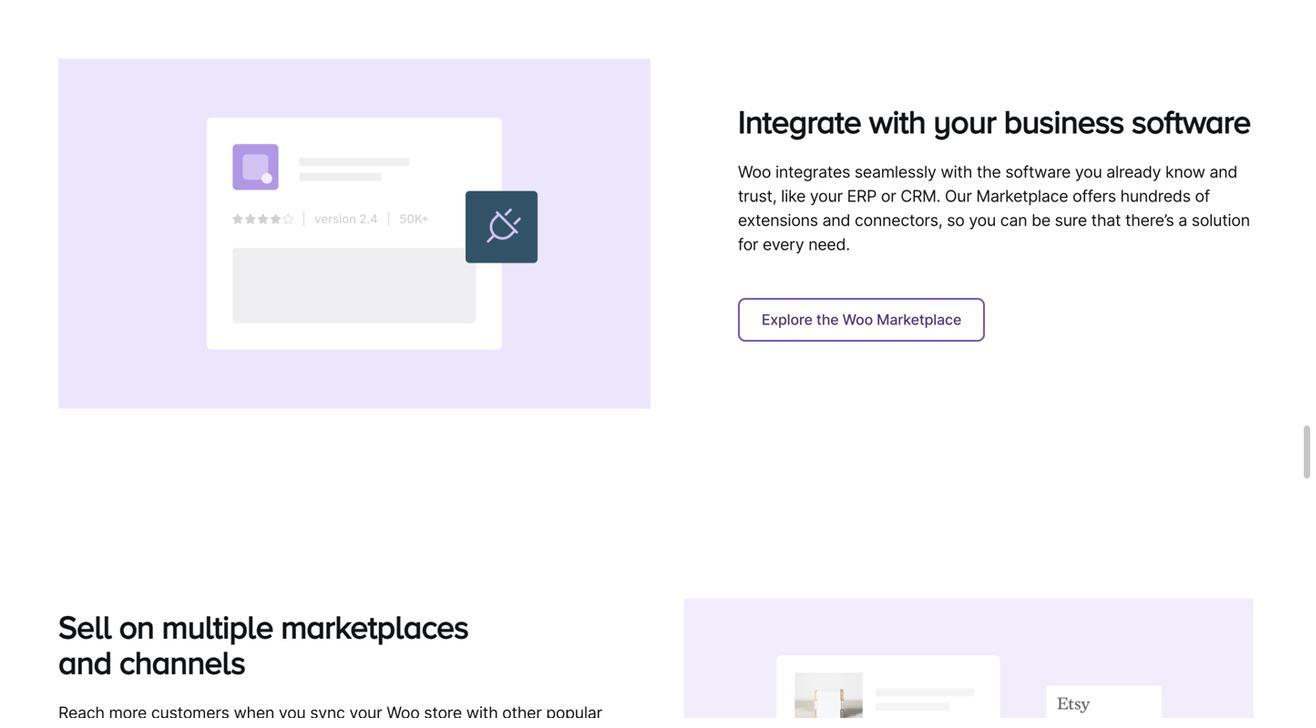 Task type: describe. For each thing, give the bounding box(es) containing it.
woo integrates seamlessly with the software you already know and trust, like your erp or crm. our marketplace offers hundreds of extensions and connectors, so you can be sure that there's a solution for every need.
[[738, 162, 1250, 254]]

sell on multiple marketplaces and channels
[[58, 609, 469, 680]]

connectors,
[[855, 211, 943, 230]]

so
[[947, 211, 965, 230]]

business
[[1004, 103, 1124, 139]]

0 horizontal spatial the
[[816, 311, 839, 328]]

1 horizontal spatial you
[[1075, 162, 1102, 182]]

integrates
[[775, 162, 850, 182]]

solution
[[1192, 211, 1250, 230]]

seamlessly
[[855, 162, 936, 182]]

integrate with your business software
[[738, 103, 1251, 139]]

know
[[1166, 162, 1205, 182]]

our
[[945, 186, 972, 206]]

trust,
[[738, 186, 777, 206]]

sell
[[58, 609, 111, 645]]

be
[[1032, 211, 1051, 230]]

explore the woo marketplace
[[762, 311, 962, 328]]

and inside "sell on multiple marketplaces and channels"
[[58, 644, 112, 680]]

of
[[1195, 186, 1210, 206]]

for
[[738, 235, 758, 254]]

erp
[[847, 186, 877, 206]]

your inside woo integrates seamlessly with the software you already know and trust, like your erp or crm. our marketplace offers hundreds of extensions and connectors, so you can be sure that there's a solution for every need.
[[810, 186, 843, 206]]

2 horizontal spatial and
[[1210, 162, 1238, 182]]

1 vertical spatial and
[[823, 211, 850, 230]]



Task type: vqa. For each thing, say whether or not it's contained in the screenshot.
"Search" IMAGE
no



Task type: locate. For each thing, give the bounding box(es) containing it.
hundreds
[[1121, 186, 1191, 206]]

your down integrates
[[810, 186, 843, 206]]

with
[[869, 103, 926, 139], [941, 162, 973, 182]]

marketplace inside woo integrates seamlessly with the software you already know and trust, like your erp or crm. our marketplace offers hundreds of extensions and connectors, so you can be sure that there's a solution for every need.
[[976, 186, 1068, 206]]

explore the woo marketplace link
[[738, 298, 985, 342]]

can
[[1000, 211, 1027, 230]]

and
[[1210, 162, 1238, 182], [823, 211, 850, 230], [58, 644, 112, 680]]

woo inside explore the woo marketplace link
[[843, 311, 873, 328]]

1 vertical spatial the
[[816, 311, 839, 328]]

extensions
[[738, 211, 818, 230]]

need.
[[809, 235, 850, 254]]

1 horizontal spatial the
[[977, 162, 1001, 182]]

the right explore at top
[[816, 311, 839, 328]]

1 vertical spatial woo
[[843, 311, 873, 328]]

woo inside woo integrates seamlessly with the software you already know and trust, like your erp or crm. our marketplace offers hundreds of extensions and connectors, so you can be sure that there's a solution for every need.
[[738, 162, 771, 182]]

0 horizontal spatial woo
[[738, 162, 771, 182]]

on
[[119, 609, 154, 645]]

0 horizontal spatial with
[[869, 103, 926, 139]]

the
[[977, 162, 1001, 182], [816, 311, 839, 328]]

1 horizontal spatial software
[[1132, 103, 1251, 139]]

0 vertical spatial and
[[1210, 162, 1238, 182]]

1 vertical spatial software
[[1006, 162, 1071, 182]]

1 horizontal spatial with
[[941, 162, 973, 182]]

you right so at top
[[969, 211, 996, 230]]

0 vertical spatial the
[[977, 162, 1001, 182]]

multiple
[[162, 609, 273, 645]]

0 vertical spatial you
[[1075, 162, 1102, 182]]

integrate
[[738, 103, 861, 139]]

1 vertical spatial your
[[810, 186, 843, 206]]

you up offers
[[1075, 162, 1102, 182]]

like
[[781, 186, 806, 206]]

crm.
[[901, 186, 941, 206]]

1 vertical spatial you
[[969, 211, 996, 230]]

every
[[763, 235, 804, 254]]

explore
[[762, 311, 813, 328]]

and up need.
[[823, 211, 850, 230]]

software up be
[[1006, 162, 1071, 182]]

1 horizontal spatial woo
[[843, 311, 873, 328]]

and left on
[[58, 644, 112, 680]]

0 horizontal spatial software
[[1006, 162, 1071, 182]]

0 horizontal spatial marketplace
[[877, 311, 962, 328]]

with up our
[[941, 162, 973, 182]]

1 horizontal spatial and
[[823, 211, 850, 230]]

0 vertical spatial with
[[869, 103, 926, 139]]

offers
[[1073, 186, 1116, 206]]

0 horizontal spatial you
[[969, 211, 996, 230]]

woo
[[738, 162, 771, 182], [843, 311, 873, 328]]

marketplaces
[[281, 609, 469, 645]]

software
[[1132, 103, 1251, 139], [1006, 162, 1071, 182]]

you
[[1075, 162, 1102, 182], [969, 211, 996, 230]]

1 horizontal spatial marketplace
[[976, 186, 1068, 206]]

your
[[934, 103, 996, 139], [810, 186, 843, 206]]

there's
[[1125, 211, 1174, 230]]

that
[[1091, 211, 1121, 230]]

0 horizontal spatial your
[[810, 186, 843, 206]]

0 vertical spatial software
[[1132, 103, 1251, 139]]

0 vertical spatial woo
[[738, 162, 771, 182]]

channels
[[119, 644, 245, 680]]

0 vertical spatial marketplace
[[976, 186, 1068, 206]]

with up seamlessly
[[869, 103, 926, 139]]

woo right explore at top
[[843, 311, 873, 328]]

woo up trust,
[[738, 162, 771, 182]]

software inside woo integrates seamlessly with the software you already know and trust, like your erp or crm. our marketplace offers hundreds of extensions and connectors, so you can be sure that there's a solution for every need.
[[1006, 162, 1071, 182]]

1 vertical spatial with
[[941, 162, 973, 182]]

your up our
[[934, 103, 996, 139]]

the down integrate with your business software
[[977, 162, 1001, 182]]

1 vertical spatial marketplace
[[877, 311, 962, 328]]

a
[[1179, 211, 1188, 230]]

0 vertical spatial your
[[934, 103, 996, 139]]

1 horizontal spatial your
[[934, 103, 996, 139]]

already
[[1107, 162, 1161, 182]]

sure
[[1055, 211, 1087, 230]]

with inside woo integrates seamlessly with the software you already know and trust, like your erp or crm. our marketplace offers hundreds of extensions and connectors, so you can be sure that there's a solution for every need.
[[941, 162, 973, 182]]

0 horizontal spatial and
[[58, 644, 112, 680]]

marketplace
[[976, 186, 1068, 206], [877, 311, 962, 328]]

software up know
[[1132, 103, 1251, 139]]

and up of
[[1210, 162, 1238, 182]]

2 vertical spatial and
[[58, 644, 112, 680]]

or
[[881, 186, 896, 206]]

the inside woo integrates seamlessly with the software you already know and trust, like your erp or crm. our marketplace offers hundreds of extensions and connectors, so you can be sure that there's a solution for every need.
[[977, 162, 1001, 182]]



